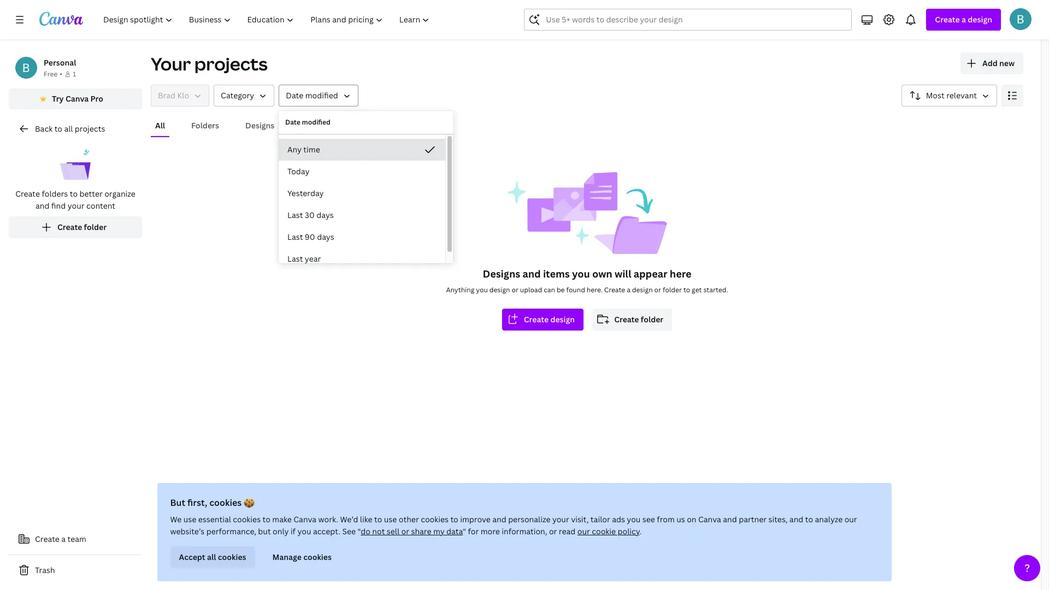 Task type: locate. For each thing, give the bounding box(es) containing it.
days inside 'option'
[[316, 210, 334, 220]]

modified inside button
[[305, 90, 338, 101]]

days for last 30 days
[[316, 210, 334, 220]]

organize
[[104, 189, 135, 199]]

trash
[[35, 565, 55, 575]]

2 vertical spatial last
[[287, 254, 303, 264]]

create folder button down will
[[592, 309, 672, 331]]

you right anything
[[476, 285, 488, 295]]

a down will
[[627, 285, 630, 295]]

create a team button
[[9, 528, 142, 550]]

data
[[447, 526, 463, 537]]

performance,
[[207, 526, 256, 537]]

folder down appear
[[641, 314, 663, 325]]

last 90 days
[[287, 232, 334, 242]]

and left find
[[35, 201, 49, 211]]

to
[[54, 123, 62, 134], [70, 189, 78, 199], [683, 285, 690, 295], [263, 514, 271, 525], [375, 514, 382, 525], [451, 514, 459, 525], [806, 514, 813, 525]]

days for last 90 days
[[317, 232, 334, 242]]

0 vertical spatial our
[[845, 514, 857, 525]]

today
[[287, 166, 310, 176]]

2 vertical spatial a
[[61, 534, 66, 544]]

2 horizontal spatial a
[[962, 14, 966, 25]]

like
[[360, 514, 373, 525]]

1 vertical spatial date modified
[[285, 117, 330, 127]]

all right the back
[[64, 123, 73, 134]]

last for last 30 days
[[287, 210, 303, 220]]

brad klo image
[[1010, 8, 1032, 30]]

last inside option
[[287, 232, 303, 242]]

1 horizontal spatial all
[[207, 552, 216, 562]]

1 horizontal spatial "
[[463, 526, 466, 537]]

designs inside 'button'
[[245, 120, 274, 131]]

create folder down create folders to better organize and find your content
[[57, 222, 107, 232]]

days inside option
[[317, 232, 334, 242]]

manage
[[273, 552, 302, 562]]

last left 90 on the top left of page
[[287, 232, 303, 242]]

will
[[615, 267, 631, 280]]

modified up images
[[305, 90, 338, 101]]

to left better
[[70, 189, 78, 199]]

last left year
[[287, 254, 303, 264]]

create
[[935, 14, 960, 25], [15, 189, 40, 199], [57, 222, 82, 232], [604, 285, 625, 295], [524, 314, 549, 325], [614, 314, 639, 325], [35, 534, 59, 544]]

designs up upload
[[483, 267, 520, 280]]

date modified
[[286, 90, 338, 101], [285, 117, 330, 127]]

cookies
[[210, 497, 242, 509], [233, 514, 261, 525], [421, 514, 449, 525], [218, 552, 246, 562], [304, 552, 332, 562]]

list box
[[279, 139, 445, 270]]

0 vertical spatial your
[[68, 201, 84, 211]]

create inside button
[[524, 314, 549, 325]]

our down visit,
[[578, 526, 590, 537]]

your up the read
[[553, 514, 569, 525]]

" left for
[[463, 526, 466, 537]]

1 vertical spatial designs
[[483, 267, 520, 280]]

your
[[151, 52, 191, 75]]

0 horizontal spatial canva
[[66, 93, 89, 104]]

your
[[68, 201, 84, 211], [553, 514, 569, 525]]

you up found
[[572, 267, 590, 280]]

0 horizontal spatial use
[[184, 514, 197, 525]]

own
[[592, 267, 612, 280]]

0 vertical spatial projects
[[194, 52, 268, 75]]

1 " from the left
[[358, 526, 361, 537]]

policy
[[618, 526, 640, 537]]

0 vertical spatial date
[[286, 90, 303, 101]]

all
[[155, 120, 165, 131]]

last left "30"
[[287, 210, 303, 220]]

free •
[[44, 69, 62, 79]]

a for design
[[962, 14, 966, 25]]

designs down category button
[[245, 120, 274, 131]]

1 vertical spatial projects
[[75, 123, 105, 134]]

a left team
[[61, 534, 66, 544]]

1
[[73, 69, 76, 79]]

0 horizontal spatial a
[[61, 534, 66, 544]]

folder down here
[[663, 285, 682, 295]]

create folder button down find
[[9, 216, 142, 238]]

brad
[[158, 90, 175, 101]]

brad klo
[[158, 90, 189, 101]]

1 vertical spatial last
[[287, 232, 303, 242]]

folder down content
[[84, 222, 107, 232]]

only
[[273, 526, 289, 537]]

you
[[572, 267, 590, 280], [476, 285, 488, 295], [627, 514, 641, 525], [298, 526, 311, 537]]

0 horizontal spatial our
[[578, 526, 590, 537]]

1 horizontal spatial our
[[845, 514, 857, 525]]

Date modified button
[[279, 85, 358, 107]]

3 last from the top
[[287, 254, 303, 264]]

1 horizontal spatial projects
[[194, 52, 268, 75]]

manage cookies button
[[264, 546, 341, 568]]

0 vertical spatial create folder
[[57, 222, 107, 232]]

designs for designs
[[245, 120, 274, 131]]

date modified inside button
[[286, 90, 338, 101]]

try
[[52, 93, 64, 104]]

date modified up "time"
[[285, 117, 330, 127]]

tailor
[[591, 514, 610, 525]]

1 horizontal spatial a
[[627, 285, 630, 295]]

days
[[316, 210, 334, 220], [317, 232, 334, 242]]

0 horizontal spatial your
[[68, 201, 84, 211]]

my
[[434, 526, 445, 537]]

1 vertical spatial our
[[578, 526, 590, 537]]

to right like
[[375, 514, 382, 525]]

use up website's
[[184, 514, 197, 525]]

last inside 'option'
[[287, 210, 303, 220]]

1 vertical spatial create folder
[[614, 314, 663, 325]]

1 vertical spatial days
[[317, 232, 334, 242]]

date up images
[[286, 90, 303, 101]]

upload
[[520, 285, 542, 295]]

1 last from the top
[[287, 210, 303, 220]]

ads
[[612, 514, 625, 525]]

last year
[[287, 254, 321, 264]]

cookies up essential
[[210, 497, 242, 509]]

anything
[[446, 285, 474, 295]]

modified
[[305, 90, 338, 101], [302, 117, 330, 127]]

but
[[170, 497, 186, 509]]

and inside create folders to better organize and find your content
[[35, 201, 49, 211]]

canva right on
[[699, 514, 721, 525]]

projects up "category"
[[194, 52, 268, 75]]

find
[[51, 201, 66, 211]]

do not sell or share my data " for more information, or read our cookie policy .
[[361, 526, 642, 537]]

folder
[[84, 222, 107, 232], [663, 285, 682, 295], [641, 314, 663, 325]]

folder inside "designs and items you own will appear here anything you design or upload can be found here. create a design or folder to get started."
[[663, 285, 682, 295]]

1 horizontal spatial designs
[[483, 267, 520, 280]]

designs inside "designs and items you own will appear here anything you design or upload can be found here. create a design or folder to get started."
[[483, 267, 520, 280]]

and left partner
[[723, 514, 737, 525]]

last year option
[[279, 248, 445, 270]]

try canva pro
[[52, 93, 103, 104]]

0 vertical spatial create folder button
[[9, 216, 142, 238]]

can
[[544, 285, 555, 295]]

any time option
[[279, 139, 445, 161]]

1 vertical spatial folder
[[663, 285, 682, 295]]

1 vertical spatial all
[[207, 552, 216, 562]]

modified down date modified button
[[302, 117, 330, 127]]

manage cookies
[[273, 552, 332, 562]]

0 horizontal spatial designs
[[245, 120, 274, 131]]

or left the read
[[549, 526, 557, 537]]

design left brad klo image
[[968, 14, 992, 25]]

2 " from the left
[[463, 526, 466, 537]]

" right see
[[358, 526, 361, 537]]

0 horizontal spatial projects
[[75, 123, 105, 134]]

a for team
[[61, 534, 66, 544]]

but first, cookies 🍪 dialog
[[157, 483, 892, 581]]

your projects
[[151, 52, 268, 75]]

yesterday option
[[279, 182, 445, 204]]

1 horizontal spatial your
[[553, 514, 569, 525]]

projects inside back to all projects link
[[75, 123, 105, 134]]

days right 90 on the top left of page
[[317, 232, 334, 242]]

to up data
[[451, 514, 459, 525]]

see
[[343, 526, 356, 537]]

or right sell
[[402, 526, 410, 537]]

a up add new dropdown button
[[962, 14, 966, 25]]

accept all cookies button
[[170, 546, 255, 568]]

days right "30"
[[316, 210, 334, 220]]

accept.
[[313, 526, 341, 537]]

0 vertical spatial designs
[[245, 120, 274, 131]]

0 vertical spatial a
[[962, 14, 966, 25]]

time
[[303, 144, 320, 155]]

create folder button
[[9, 216, 142, 238], [592, 309, 672, 331]]

2 last from the top
[[287, 232, 303, 242]]

canva right try
[[66, 93, 89, 104]]

canva
[[66, 93, 89, 104], [294, 514, 317, 525], [699, 514, 721, 525]]

1 vertical spatial your
[[553, 514, 569, 525]]

1 vertical spatial a
[[627, 285, 630, 295]]

our right analyze
[[845, 514, 857, 525]]

cookies down performance, at bottom left
[[218, 552, 246, 562]]

0 horizontal spatial all
[[64, 123, 73, 134]]

last inside option
[[287, 254, 303, 264]]

get
[[692, 285, 702, 295]]

and right sites,
[[790, 514, 804, 525]]

0 vertical spatial last
[[287, 210, 303, 220]]

a inside dropdown button
[[962, 14, 966, 25]]

design down appear
[[632, 285, 653, 295]]

try canva pro button
[[9, 89, 142, 109]]

create a team
[[35, 534, 86, 544]]

last for last 90 days
[[287, 232, 303, 242]]

date left images
[[285, 117, 300, 127]]

use up sell
[[384, 514, 397, 525]]

2 vertical spatial folder
[[641, 314, 663, 325]]

visit,
[[571, 514, 589, 525]]

today button
[[279, 161, 445, 182]]

sell
[[387, 526, 400, 537]]

read
[[559, 526, 576, 537]]

None search field
[[524, 9, 852, 31]]

create a design
[[935, 14, 992, 25]]

0 vertical spatial days
[[316, 210, 334, 220]]

cookies down accept.
[[304, 552, 332, 562]]

any time button
[[279, 139, 445, 161]]

trash link
[[9, 560, 142, 581]]

all right accept at left
[[207, 552, 216, 562]]

projects down pro on the left top of the page
[[75, 123, 105, 134]]

create folder down appear
[[614, 314, 663, 325]]

1 horizontal spatial create folder
[[614, 314, 663, 325]]

1 horizontal spatial canva
[[294, 514, 317, 525]]

create folders to better organize and find your content
[[15, 189, 135, 211]]

any
[[287, 144, 302, 155]]

to inside create folders to better organize and find your content
[[70, 189, 78, 199]]

to left get
[[683, 285, 690, 295]]

team
[[67, 534, 86, 544]]

date modified up images
[[286, 90, 338, 101]]

canva up if
[[294, 514, 317, 525]]

design down be
[[550, 314, 575, 325]]

and up upload
[[523, 267, 541, 280]]

1 horizontal spatial create folder button
[[592, 309, 672, 331]]

a inside button
[[61, 534, 66, 544]]

work.
[[319, 514, 339, 525]]

cookies inside button
[[218, 552, 246, 562]]

a inside "designs and items you own will appear here anything you design or upload can be found here. create a design or folder to get started."
[[627, 285, 630, 295]]

0 horizontal spatial "
[[358, 526, 361, 537]]

designs and items you own will appear here anything you design or upload can be found here. create a design or folder to get started.
[[446, 267, 728, 295]]

0 vertical spatial modified
[[305, 90, 338, 101]]

design inside dropdown button
[[968, 14, 992, 25]]

website's
[[170, 526, 205, 537]]

your right find
[[68, 201, 84, 211]]

improve
[[460, 514, 491, 525]]

0 vertical spatial date modified
[[286, 90, 338, 101]]

"
[[358, 526, 361, 537], [463, 526, 466, 537]]

1 horizontal spatial use
[[384, 514, 397, 525]]



Task type: describe. For each thing, give the bounding box(es) containing it.
you right if
[[298, 526, 311, 537]]

add new button
[[961, 52, 1023, 74]]

more
[[481, 526, 500, 537]]

any time
[[287, 144, 320, 155]]

create a design button
[[926, 9, 1001, 31]]

to right the back
[[54, 123, 62, 134]]

do not sell or share my data link
[[361, 526, 463, 537]]

create inside button
[[35, 534, 59, 544]]

cookies inside "button"
[[304, 552, 332, 562]]

or left upload
[[512, 285, 518, 295]]

0 vertical spatial all
[[64, 123, 73, 134]]

0 horizontal spatial create folder button
[[9, 216, 142, 238]]

cookie
[[592, 526, 616, 537]]

not
[[373, 526, 385, 537]]

folders
[[191, 120, 219, 131]]

essential
[[199, 514, 231, 525]]

we'd
[[340, 514, 358, 525]]

category
[[221, 90, 254, 101]]

started.
[[703, 285, 728, 295]]

all inside button
[[207, 552, 216, 562]]

last 30 days option
[[279, 204, 445, 226]]

create inside create folders to better organize and find your content
[[15, 189, 40, 199]]

you up policy
[[627, 514, 641, 525]]

design inside button
[[550, 314, 575, 325]]

last for last year
[[287, 254, 303, 264]]

relevant
[[946, 90, 977, 101]]

last 30 days button
[[279, 204, 445, 226]]

last 90 days button
[[279, 226, 445, 248]]

create inside "designs and items you own will appear here anything you design or upload can be found here. create a design or folder to get started."
[[604, 285, 625, 295]]

" inside we use essential cookies to make canva work. we'd like to use other cookies to improve and personalize your visit, tailor ads you see from us on canva and partner sites, and to analyze our website's performance, but only if you accept. see "
[[358, 526, 361, 537]]

information,
[[502, 526, 547, 537]]

folders
[[42, 189, 68, 199]]

30
[[305, 210, 315, 220]]

1 vertical spatial modified
[[302, 117, 330, 127]]

images button
[[296, 115, 331, 136]]

2 horizontal spatial canva
[[699, 514, 721, 525]]

see
[[643, 514, 655, 525]]

all button
[[151, 115, 169, 136]]

we use essential cookies to make canva work. we'd like to use other cookies to improve and personalize your visit, tailor ads you see from us on canva and partner sites, and to analyze our website's performance, but only if you accept. see "
[[170, 514, 857, 537]]

items
[[543, 267, 570, 280]]

we
[[170, 514, 182, 525]]

yesterday
[[287, 188, 324, 198]]

but
[[258, 526, 271, 537]]

to left analyze
[[806, 514, 813, 525]]

Owner button
[[151, 85, 209, 107]]

create inside dropdown button
[[935, 14, 960, 25]]

found
[[566, 285, 585, 295]]

do
[[361, 526, 371, 537]]

last 30 days
[[287, 210, 334, 220]]

0 horizontal spatial create folder
[[57, 222, 107, 232]]

your inside create folders to better organize and find your content
[[68, 201, 84, 211]]

our inside we use essential cookies to make canva work. we'd like to use other cookies to improve and personalize your visit, tailor ads you see from us on canva and partner sites, and to analyze our website's performance, but only if you accept. see "
[[845, 514, 857, 525]]

last 90 days option
[[279, 226, 445, 248]]

top level navigation element
[[96, 9, 439, 31]]

add new
[[982, 58, 1015, 68]]

.
[[640, 526, 642, 537]]

create design
[[524, 314, 575, 325]]

cookies up my
[[421, 514, 449, 525]]

sites,
[[769, 514, 788, 525]]

most
[[926, 90, 945, 101]]

designs button
[[241, 115, 279, 136]]

canva inside button
[[66, 93, 89, 104]]

to up but
[[263, 514, 271, 525]]

here
[[670, 267, 691, 280]]

on
[[687, 514, 697, 525]]

Sort by button
[[901, 85, 997, 107]]

analyze
[[815, 514, 843, 525]]

folders button
[[187, 115, 224, 136]]

1 use from the left
[[184, 514, 197, 525]]

other
[[399, 514, 419, 525]]

make
[[273, 514, 292, 525]]

new
[[999, 58, 1015, 68]]

for
[[468, 526, 479, 537]]

design left upload
[[489, 285, 510, 295]]

accept
[[179, 552, 206, 562]]

yesterday button
[[279, 182, 445, 204]]

1 vertical spatial create folder button
[[592, 309, 672, 331]]

free
[[44, 69, 58, 79]]

better
[[79, 189, 103, 199]]

1 vertical spatial date
[[285, 117, 300, 127]]

appear
[[634, 267, 667, 280]]

list box containing any time
[[279, 139, 445, 270]]

last year button
[[279, 248, 445, 270]]

content
[[86, 201, 115, 211]]

most relevant
[[926, 90, 977, 101]]

2 use from the left
[[384, 514, 397, 525]]

accept all cookies
[[179, 552, 246, 562]]

and inside "designs and items you own will appear here anything you design or upload can be found here. create a design or folder to get started."
[[523, 267, 541, 280]]

share
[[411, 526, 432, 537]]

🍪
[[244, 497, 255, 509]]

to inside "designs and items you own will appear here anything you design or upload can be found here. create a design or folder to get started."
[[683, 285, 690, 295]]

if
[[291, 526, 296, 537]]

back
[[35, 123, 53, 134]]

your inside we use essential cookies to make canva work. we'd like to use other cookies to improve and personalize your visit, tailor ads you see from us on canva and partner sites, and to analyze our website's performance, but only if you accept. see "
[[553, 514, 569, 525]]

create design button
[[502, 309, 584, 331]]

0 vertical spatial folder
[[84, 222, 107, 232]]

date inside button
[[286, 90, 303, 101]]

designs for designs and items you own will appear here anything you design or upload can be found here. create a design or folder to get started.
[[483, 267, 520, 280]]

cookies down 🍪 on the left of the page
[[233, 514, 261, 525]]

and up do not sell or share my data " for more information, or read our cookie policy .
[[493, 514, 507, 525]]

Category button
[[214, 85, 274, 107]]

today option
[[279, 161, 445, 182]]

images
[[301, 120, 327, 131]]

our cookie policy link
[[578, 526, 640, 537]]

or down appear
[[654, 285, 661, 295]]

Search search field
[[546, 9, 830, 30]]

first,
[[188, 497, 208, 509]]



Task type: vqa. For each thing, say whether or not it's contained in the screenshot.
bottom the your
yes



